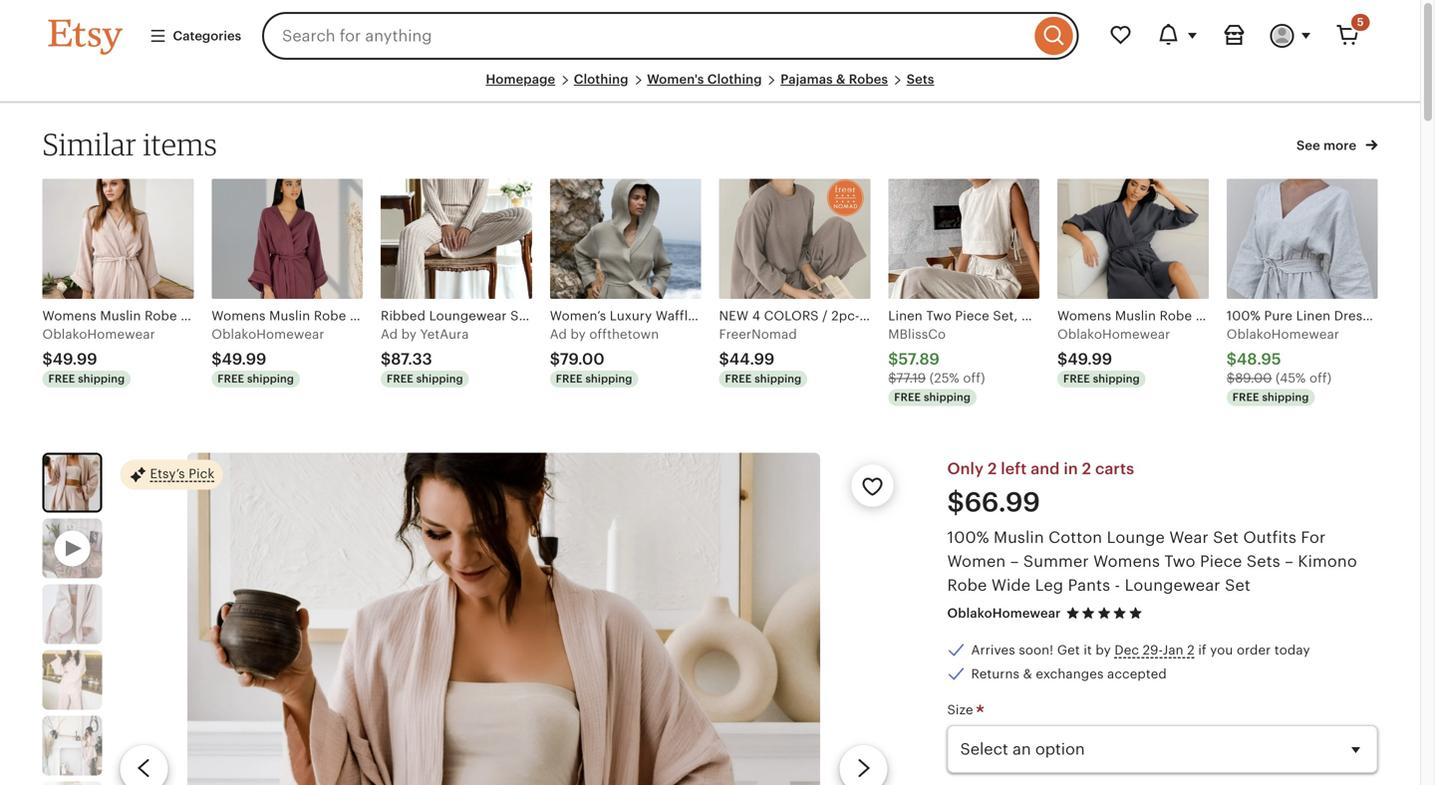 Task type: vqa. For each thing, say whether or not it's contained in the screenshot.
Similar at left
yes



Task type: describe. For each thing, give the bounding box(es) containing it.
0 horizontal spatial 100% muslin cotton lounge wear set outfits for women summer pinky beige image
[[44, 455, 100, 511]]

dec
[[1115, 643, 1139, 658]]

wear
[[1169, 529, 1209, 547]]

exchanges
[[1036, 667, 1104, 682]]

you
[[1210, 643, 1233, 658]]

menu bar containing homepage
[[48, 72, 1372, 103]]

$ inside a d b y offthetown $ 79.00 free shipping
[[550, 350, 560, 368]]

shipping inside freernomad $ 44.99 free shipping
[[755, 373, 802, 385]]

only
[[947, 460, 984, 478]]

categories button
[[134, 18, 256, 54]]

100% muslin cotton lounge wear set outfits for women summer image 2 image
[[42, 584, 102, 644]]

& for pajamas
[[836, 72, 846, 87]]

women's clothing link
[[647, 72, 762, 87]]

freernomad $ 44.99 free shipping
[[719, 327, 802, 385]]

see
[[1297, 138, 1320, 153]]

mblissco
[[888, 327, 946, 342]]

(25%
[[930, 371, 960, 386]]

leg
[[1035, 577, 1064, 594]]

see more link
[[1297, 134, 1378, 154]]

oblakohomewear $ 49.99 free shipping for 48.95
[[1057, 327, 1170, 385]]

free inside oblakohomewear $ 48.95 $ 89.00 (45% off) free shipping
[[1233, 391, 1259, 403]]

pick
[[189, 466, 215, 481]]

none search field inside 'categories' banner
[[262, 12, 1079, 60]]

soon! get
[[1019, 643, 1080, 658]]

see more listings like this element
[[1297, 138, 1360, 153]]

today
[[1275, 643, 1310, 658]]

summer
[[1023, 553, 1089, 571]]

79.00
[[560, 350, 605, 368]]

2 49.99 from the left
[[222, 350, 266, 368]]

offthetown
[[589, 327, 659, 342]]

off) for 48.95
[[1310, 371, 1332, 386]]

pajamas & robes
[[781, 72, 888, 87]]

1 horizontal spatial 100% muslin cotton lounge wear set outfits for women summer pinky beige image
[[187, 453, 820, 785]]

womens muslin robe - lightweight double gauze gray robes - soft summer short beach cover up robe - turkish cotton female grey bathrobe image
[[1057, 179, 1209, 299]]

b for 87.33
[[401, 327, 410, 342]]

women's
[[647, 72, 704, 87]]

0 horizontal spatial 2
[[988, 460, 997, 478]]

sets inside menu bar
[[907, 72, 934, 87]]

freernomad
[[719, 327, 797, 342]]

y for 79.00
[[579, 327, 586, 342]]

outfits
[[1243, 529, 1297, 547]]

pajamas
[[781, 72, 833, 87]]

Search for anything text field
[[262, 12, 1030, 60]]

similar items
[[42, 126, 217, 163]]

returns
[[971, 667, 1020, 682]]

a d b y yetaura $ 87.33 free shipping
[[381, 327, 469, 385]]

oblakohomewear link
[[947, 606, 1061, 621]]

only 2 left and in 2 carts $66.99
[[947, 460, 1134, 517]]

100%
[[947, 529, 989, 547]]

shipping inside oblakohomewear $ 48.95 $ 89.00 (45% off) free shipping
[[1262, 391, 1309, 403]]

$ inside freernomad $ 44.99 free shipping
[[719, 350, 729, 368]]

off) for 57.89
[[963, 371, 985, 386]]

homepage
[[486, 72, 555, 87]]

57.89
[[899, 350, 940, 368]]

homepage link
[[486, 72, 555, 87]]

29-
[[1143, 643, 1163, 658]]

linen two piece set, sleeveless crop top, lounge set women, suit set, wide leg pants, loose track elastic culottes, cotton vintage clothing image
[[888, 179, 1040, 299]]

free inside freernomad $ 44.99 free shipping
[[725, 373, 752, 385]]

1 – from the left
[[1010, 553, 1019, 571]]

87.33
[[391, 350, 432, 368]]

shipping inside mblissco $ 57.89 $ 77.19 (25% off) free shipping
[[924, 391, 971, 403]]

y for 87.33
[[409, 327, 417, 342]]

muslin
[[994, 529, 1044, 547]]

77.19
[[896, 371, 926, 386]]

0 vertical spatial set
[[1213, 529, 1239, 547]]

two
[[1164, 553, 1196, 571]]

if
[[1198, 643, 1207, 658]]

wide
[[992, 577, 1031, 594]]

(45%
[[1276, 371, 1306, 386]]

shipping inside the a d b y yetaura $ 87.33 free shipping
[[416, 373, 463, 385]]

items
[[143, 126, 217, 163]]

arrives soon! get it by dec 29-jan 2 if you order today
[[971, 643, 1310, 658]]

free inside a d b y offthetown $ 79.00 free shipping
[[556, 373, 583, 385]]

piece
[[1200, 553, 1242, 571]]

1 vertical spatial set
[[1225, 577, 1251, 594]]

and
[[1031, 460, 1060, 478]]

100% pure linen dress - boho midi relaxed casual style v neck with pockets summer dresses image
[[1227, 179, 1378, 299]]

$66.99
[[947, 487, 1040, 517]]

5 link
[[1324, 12, 1372, 60]]

by
[[1096, 643, 1111, 658]]



Task type: locate. For each thing, give the bounding box(es) containing it.
sets down outfits
[[1247, 553, 1280, 571]]

clothing right women's
[[707, 72, 762, 87]]

b
[[401, 327, 410, 342], [571, 327, 579, 342]]

2 left the if
[[1187, 643, 1195, 658]]

a
[[381, 327, 390, 342], [550, 327, 559, 342]]

1 vertical spatial sets
[[1247, 553, 1280, 571]]

0 horizontal spatial y
[[409, 327, 417, 342]]

womens muslin robe - lightweight double gauze robes - soft summer short beach cover up robe - turkish cotton female pink beige bathrobe image
[[42, 179, 194, 299]]

categories banner
[[12, 0, 1408, 72]]

y up 87.33
[[409, 327, 417, 342]]

see more
[[1297, 138, 1360, 153]]

a left offthetown
[[550, 327, 559, 342]]

2 b from the left
[[571, 327, 579, 342]]

2 oblakohomewear $ 49.99 free shipping from the left
[[212, 327, 324, 385]]

2 y from the left
[[579, 327, 586, 342]]

1 b from the left
[[401, 327, 410, 342]]

1 horizontal spatial clothing
[[707, 72, 762, 87]]

shipping
[[78, 373, 125, 385], [247, 373, 294, 385], [416, 373, 463, 385], [585, 373, 632, 385], [755, 373, 802, 385], [1093, 373, 1140, 385], [924, 391, 971, 403], [1262, 391, 1309, 403]]

left
[[1001, 460, 1027, 478]]

kimono
[[1298, 553, 1357, 571]]

2 a from the left
[[550, 327, 559, 342]]

free inside the a d b y yetaura $ 87.33 free shipping
[[387, 373, 414, 385]]

2 horizontal spatial 49.99
[[1068, 350, 1112, 368]]

& left robes
[[836, 72, 846, 87]]

0 vertical spatial &
[[836, 72, 846, 87]]

new 4 colors / 2pc-set soft loungewear gray black red purple long sleeve casual wear top bottom pajama set / rena-new / one size image
[[719, 179, 870, 299]]

1 horizontal spatial d
[[559, 327, 567, 342]]

size
[[947, 703, 977, 718]]

1 oblakohomewear $ 49.99 free shipping from the left
[[42, 327, 155, 385]]

it
[[1084, 643, 1092, 658]]

sets link
[[907, 72, 934, 87]]

women's clothing
[[647, 72, 762, 87]]

ribbed loungewear set two pieces, soft sweatsuit, knit top and pants loungewear set  for women winter, cozy sweat suite matching set image
[[381, 179, 532, 299]]

etsy's pick
[[150, 466, 215, 481]]

off)
[[963, 371, 985, 386], [1310, 371, 1332, 386]]

100% muslin cotton lounge wear set outfits for women summer image 3 image
[[42, 650, 102, 710]]

49.99 for 48.95
[[1068, 350, 1112, 368]]

off) inside oblakohomewear $ 48.95 $ 89.00 (45% off) free shipping
[[1310, 371, 1332, 386]]

free
[[48, 373, 75, 385], [218, 373, 244, 385], [387, 373, 414, 385], [556, 373, 583, 385], [725, 373, 752, 385], [1063, 373, 1090, 385], [894, 391, 921, 403], [1233, 391, 1259, 403]]

0 horizontal spatial off)
[[963, 371, 985, 386]]

sets right robes
[[907, 72, 934, 87]]

oblakohomewear down wide on the bottom right
[[947, 606, 1061, 621]]

0 horizontal spatial –
[[1010, 553, 1019, 571]]

0 horizontal spatial b
[[401, 327, 410, 342]]

– up wide on the bottom right
[[1010, 553, 1019, 571]]

oblakohomewear down womens muslin robe - lightweight double gauze gray robes - soft summer short beach cover up robe - turkish cotton female grey bathrobe 'image' at the right top of the page
[[1057, 327, 1170, 342]]

0 horizontal spatial 49.99
[[53, 350, 97, 368]]

0 horizontal spatial d
[[389, 327, 398, 342]]

1 49.99 from the left
[[53, 350, 97, 368]]

1 horizontal spatial oblakohomewear $ 49.99 free shipping
[[212, 327, 324, 385]]

0 horizontal spatial oblakohomewear $ 49.99 free shipping
[[42, 327, 155, 385]]

&
[[836, 72, 846, 87], [1023, 667, 1032, 682]]

1 horizontal spatial sets
[[1247, 553, 1280, 571]]

sets
[[907, 72, 934, 87], [1247, 553, 1280, 571]]

womens muslin robe - lightweight double gauze robes - soft summer short beach cover up robe - turkish cotton female maroon red bathrobe image
[[212, 179, 363, 299]]

d for 79.00
[[559, 327, 567, 342]]

1 d from the left
[[389, 327, 398, 342]]

2 clothing from the left
[[707, 72, 762, 87]]

cotton
[[1049, 529, 1103, 547]]

clothing
[[574, 72, 629, 87], [707, 72, 762, 87]]

pajamas & robes link
[[781, 72, 888, 87]]

oblakohomewear $ 49.99 free shipping
[[42, 327, 155, 385], [212, 327, 324, 385], [1057, 327, 1170, 385]]

a for 79.00
[[550, 327, 559, 342]]

None search field
[[262, 12, 1079, 60]]

b up 87.33
[[401, 327, 410, 342]]

100% muslin cotton lounge wear set outfits for women summer image 4 image
[[42, 716, 102, 776]]

100% muslin cotton lounge wear set outfits for women summer pinky beige image
[[187, 453, 820, 785], [44, 455, 100, 511]]

d up 87.33
[[389, 327, 398, 342]]

a inside the a d b y yetaura $ 87.33 free shipping
[[381, 327, 390, 342]]

oblakohomewear $ 49.99 free shipping for 49.99
[[42, 327, 155, 385]]

d up 79.00
[[559, 327, 567, 342]]

b for 79.00
[[571, 327, 579, 342]]

1 horizontal spatial a
[[550, 327, 559, 342]]

2 – from the left
[[1285, 553, 1294, 571]]

etsy's
[[150, 466, 185, 481]]

2 off) from the left
[[1310, 371, 1332, 386]]

yetaura
[[420, 327, 469, 342]]

2 horizontal spatial 2
[[1187, 643, 1195, 658]]

in
[[1064, 460, 1078, 478]]

women's luxury waffle hooded robe with linen piping – lightweight, long, ultra soft spa sleepwear bathrobe image
[[550, 179, 701, 299]]

a for 87.33
[[381, 327, 390, 342]]

etsy's pick button
[[120, 459, 223, 491]]

1 vertical spatial &
[[1023, 667, 1032, 682]]

0 horizontal spatial clothing
[[574, 72, 629, 87]]

1 off) from the left
[[963, 371, 985, 386]]

pants
[[1068, 577, 1110, 594]]

1 horizontal spatial b
[[571, 327, 579, 342]]

& right returns on the bottom right
[[1023, 667, 1032, 682]]

5
[[1357, 16, 1364, 28]]

48.95
[[1237, 350, 1281, 368]]

oblakohomewear up 48.95
[[1227, 327, 1340, 342]]

1 horizontal spatial 2
[[1082, 460, 1091, 478]]

carts
[[1095, 460, 1134, 478]]

mblissco $ 57.89 $ 77.19 (25% off) free shipping
[[888, 327, 985, 403]]

$ inside the a d b y yetaura $ 87.33 free shipping
[[381, 350, 391, 368]]

menu bar
[[48, 72, 1372, 103]]

89.00
[[1235, 371, 1272, 386]]

lounge
[[1107, 529, 1165, 547]]

off) right (25%
[[963, 371, 985, 386]]

oblakohomewear for womens muslin robe - lightweight double gauze gray robes - soft summer short beach cover up robe - turkish cotton female grey bathrobe 'image' at the right top of the page
[[1057, 327, 1170, 342]]

for
[[1301, 529, 1326, 547]]

0 horizontal spatial a
[[381, 327, 390, 342]]

-
[[1115, 577, 1120, 594]]

1 horizontal spatial &
[[1023, 667, 1032, 682]]

loungewear
[[1125, 577, 1221, 594]]

1 horizontal spatial 49.99
[[222, 350, 266, 368]]

free inside mblissco $ 57.89 $ 77.19 (25% off) free shipping
[[894, 391, 921, 403]]

1 a from the left
[[381, 327, 390, 342]]

returns & exchanges accepted
[[971, 667, 1167, 682]]

d
[[389, 327, 398, 342], [559, 327, 567, 342]]

44.99
[[729, 350, 775, 368]]

set down piece at the bottom right of the page
[[1225, 577, 1251, 594]]

a d b y offthetown $ 79.00 free shipping
[[550, 327, 659, 385]]

sets inside 100% muslin cotton lounge wear set outfits for women – summer womens two piece sets – kimono robe wide leg pants - loungewear set
[[1247, 553, 1280, 571]]

oblakohomewear
[[42, 327, 155, 342], [212, 327, 324, 342], [1057, 327, 1170, 342], [1227, 327, 1340, 342], [947, 606, 1061, 621]]

y inside a d b y offthetown $ 79.00 free shipping
[[579, 327, 586, 342]]

off) right (45%
[[1310, 371, 1332, 386]]

a inside a d b y offthetown $ 79.00 free shipping
[[550, 327, 559, 342]]

arrives
[[971, 643, 1015, 658]]

2 right in
[[1082, 460, 1091, 478]]

set up piece at the bottom right of the page
[[1213, 529, 1239, 547]]

$
[[42, 350, 53, 368], [212, 350, 222, 368], [381, 350, 391, 368], [550, 350, 560, 368], [719, 350, 729, 368], [888, 350, 899, 368], [1057, 350, 1068, 368], [1227, 350, 1237, 368], [888, 371, 896, 386], [1227, 371, 1235, 386]]

& for returns
[[1023, 667, 1032, 682]]

oblakohomewear for womens muslin robe - lightweight double gauze robes - soft summer short beach cover up robe - turkish cotton female pink beige bathrobe image
[[42, 327, 155, 342]]

49.99
[[53, 350, 97, 368], [222, 350, 266, 368], [1068, 350, 1112, 368]]

robe
[[947, 577, 987, 594]]

y inside the a d b y yetaura $ 87.33 free shipping
[[409, 327, 417, 342]]

shipping inside a d b y offthetown $ 79.00 free shipping
[[585, 373, 632, 385]]

1 horizontal spatial –
[[1285, 553, 1294, 571]]

set
[[1213, 529, 1239, 547], [1225, 577, 1251, 594]]

d inside the a d b y yetaura $ 87.33 free shipping
[[389, 327, 398, 342]]

more
[[1324, 138, 1357, 153]]

2
[[988, 460, 997, 478], [1082, 460, 1091, 478], [1187, 643, 1195, 658]]

100% muslin cotton lounge wear set outfits for women – summer womens two piece sets – kimono robe wide leg pants - loungewear set
[[947, 529, 1357, 594]]

categories
[[173, 28, 241, 43]]

d for 87.33
[[389, 327, 398, 342]]

a left yetaura
[[381, 327, 390, 342]]

2 d from the left
[[559, 327, 567, 342]]

0 horizontal spatial sets
[[907, 72, 934, 87]]

b up 79.00
[[571, 327, 579, 342]]

robes
[[849, 72, 888, 87]]

1 horizontal spatial y
[[579, 327, 586, 342]]

jan
[[1163, 643, 1184, 658]]

49.99 for 49.99
[[53, 350, 97, 368]]

accepted
[[1107, 667, 1167, 682]]

2 left the left at the right of the page
[[988, 460, 997, 478]]

oblakohomewear for 100% pure linen dress - boho midi relaxed casual style v neck with pockets summer dresses image
[[1227, 327, 1340, 342]]

womens
[[1093, 553, 1160, 571]]

y
[[409, 327, 417, 342], [579, 327, 586, 342]]

0 vertical spatial sets
[[907, 72, 934, 87]]

– down outfits
[[1285, 553, 1294, 571]]

b inside the a d b y yetaura $ 87.33 free shipping
[[401, 327, 410, 342]]

off) inside mblissco $ 57.89 $ 77.19 (25% off) free shipping
[[963, 371, 985, 386]]

order
[[1237, 643, 1271, 658]]

oblakohomewear down womens muslin robe - lightweight double gauze robes - soft summer short beach cover up robe - turkish cotton female maroon red bathrobe image
[[212, 327, 324, 342]]

d inside a d b y offthetown $ 79.00 free shipping
[[559, 327, 567, 342]]

2 horizontal spatial oblakohomewear $ 49.99 free shipping
[[1057, 327, 1170, 385]]

clothing down search for anything text field at the top of the page
[[574, 72, 629, 87]]

oblakohomewear $ 48.95 $ 89.00 (45% off) free shipping
[[1227, 327, 1340, 403]]

women
[[947, 553, 1006, 571]]

similar
[[42, 126, 137, 163]]

y up 79.00
[[579, 327, 586, 342]]

0 horizontal spatial &
[[836, 72, 846, 87]]

oblakohomewear down womens muslin robe - lightweight double gauze robes - soft summer short beach cover up robe - turkish cotton female pink beige bathrobe image
[[42, 327, 155, 342]]

clothing link
[[574, 72, 629, 87]]

3 oblakohomewear $ 49.99 free shipping from the left
[[1057, 327, 1170, 385]]

1 y from the left
[[409, 327, 417, 342]]

oblakohomewear for womens muslin robe - lightweight double gauze robes - soft summer short beach cover up robe - turkish cotton female maroon red bathrobe image
[[212, 327, 324, 342]]

1 clothing from the left
[[574, 72, 629, 87]]

b inside a d b y offthetown $ 79.00 free shipping
[[571, 327, 579, 342]]

–
[[1010, 553, 1019, 571], [1285, 553, 1294, 571]]

3 49.99 from the left
[[1068, 350, 1112, 368]]

1 horizontal spatial off)
[[1310, 371, 1332, 386]]



